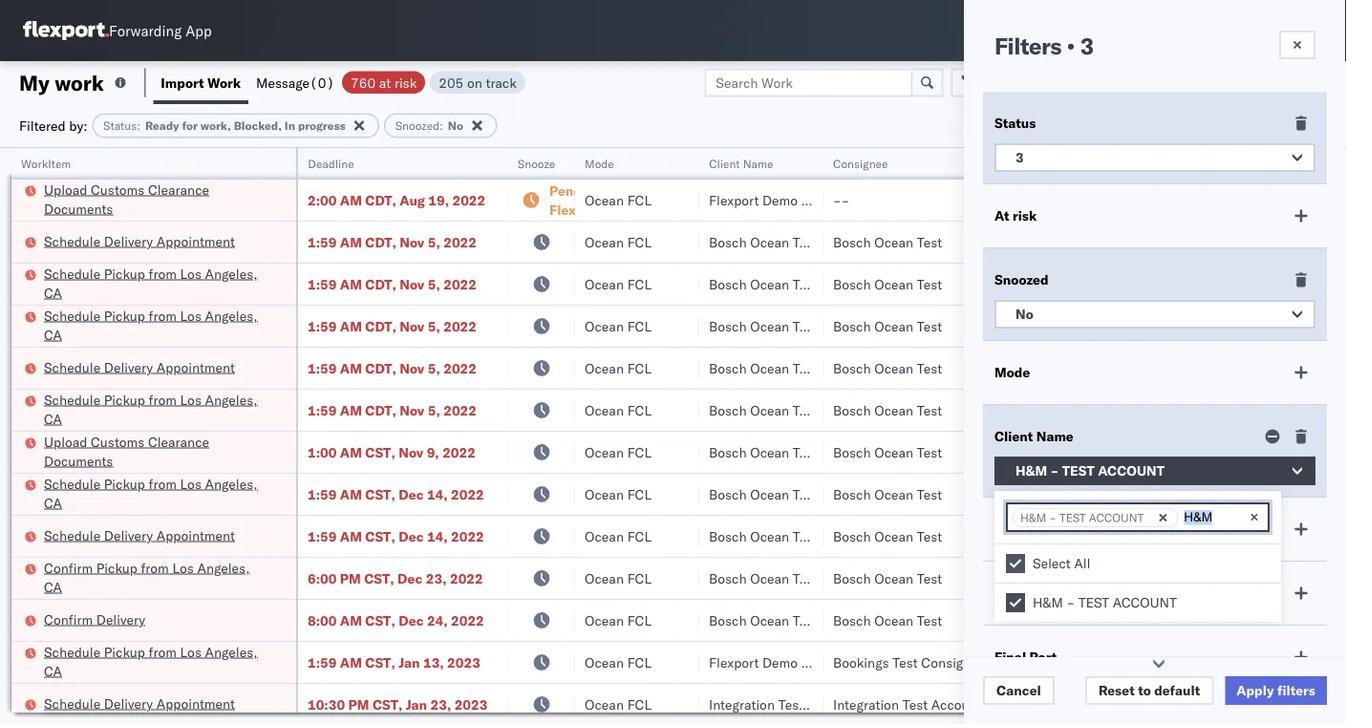 Task type: locate. For each thing, give the bounding box(es) containing it.
flex-1889466 up the all
[[1055, 528, 1154, 545]]

14, down 9,
[[427, 486, 448, 503]]

cst, down 1:00 am cst, nov 9, 2022 on the bottom of page
[[365, 486, 395, 503]]

pm right 10:30
[[348, 696, 369, 713]]

from for 1st schedule pickup from los angeles, ca button from the bottom
[[149, 644, 177, 660]]

dec down 1:00 am cst, nov 9, 2022 on the bottom of page
[[399, 486, 424, 503]]

1:59 am cdt, nov 5, 2022
[[308, 234, 477, 250], [308, 276, 477, 292], [308, 318, 477, 334], [308, 360, 477, 377], [308, 402, 477, 419]]

3 abcdef from the top
[[1302, 570, 1346, 587]]

(internal)
[[549, 220, 616, 237]]

status down file
[[995, 115, 1036, 131]]

0 horizontal spatial status
[[103, 118, 137, 133]]

2 : from the left
[[440, 118, 443, 133]]

consignee inside button
[[833, 156, 888, 171]]

flexport for 1:59 am cst, jan 13, 2023
[[709, 654, 759, 671]]

2023 right 13,
[[447, 654, 481, 671]]

3 1846748 from the top
[[1096, 402, 1154, 419]]

lhuu7894563, uetu5238 for schedule pickup from los angeles, ca
[[1177, 485, 1346, 502]]

uetu5238 for schedule delivery appointment
[[1279, 527, 1346, 544]]

resize handle column header for mode
[[677, 148, 700, 724]]

maeu9 up the filters
[[1302, 654, 1346, 671]]

1660288
[[1096, 192, 1154, 208]]

h&m - test account down the all
[[1033, 594, 1177, 611]]

from for confirm pickup from los angeles, ca button
[[141, 560, 169, 576]]

confirm up confirm delivery
[[44, 560, 93, 576]]

1 maeu9 from the top
[[1302, 654, 1346, 671]]

ceau7522281, for third schedule pickup from los angeles, ca button from the bottom
[[1177, 401, 1275, 418]]

1 test12 from the top
[[1302, 234, 1346, 250]]

angeles, for 4th schedule pickup from los angeles, ca button
[[205, 475, 258, 492]]

0 vertical spatial no
[[448, 118, 463, 133]]

port for arrival port
[[1042, 585, 1069, 602]]

0 vertical spatial pm
[[340, 570, 361, 587]]

consignee down "consignee" button
[[801, 192, 866, 208]]

at risk
[[995, 207, 1037, 224]]

1 vertical spatial 23,
[[431, 696, 451, 713]]

flexport demo consignee
[[709, 192, 866, 208], [709, 654, 866, 671]]

2 cdt, from the top
[[365, 234, 396, 250]]

schedule delivery appointment link for 10:30 pm cst, jan 23, 2023
[[44, 694, 235, 713]]

message (0)
[[256, 74, 335, 91]]

flex-1889466 up flex-1893174
[[1055, 612, 1154, 629]]

app
[[186, 22, 212, 40]]

port for departure port
[[1064, 521, 1091, 538]]

cst, up 1:59 am cst, jan 13, 2023
[[365, 612, 395, 629]]

9 schedule from the top
[[44, 695, 100, 712]]

ca
[[44, 284, 62, 301], [44, 326, 62, 343], [44, 410, 62, 427], [44, 495, 62, 511], [44, 579, 62, 595], [44, 663, 62, 679]]

2 vertical spatial port
[[1030, 649, 1057, 666]]

angeles, for third schedule pickup from los angeles, ca button from the bottom
[[205, 391, 258, 408]]

workitem button
[[11, 152, 277, 171]]

2 maeu9 from the top
[[1302, 696, 1346, 713]]

ca inside confirm pickup from los angeles, ca
[[44, 579, 62, 595]]

resize handle column header for flex id
[[1145, 148, 1168, 724]]

4 5, from the top
[[428, 360, 440, 377]]

abcdef for schedule pickup from los angeles, ca
[[1302, 486, 1346, 503]]

filtered
[[19, 117, 66, 134]]

2 schedule delivery appointment link from the top
[[44, 358, 235, 377]]

0 vertical spatial upload
[[44, 181, 87, 198]]

1889466 for schedule pickup from los angeles, ca
[[1096, 486, 1154, 503]]

1 vertical spatial maeu9
[[1302, 696, 1346, 713]]

0 horizontal spatial risk
[[395, 74, 417, 91]]

1 vertical spatial upload customs clearance documents button
[[44, 432, 271, 473]]

appointment for 1:59 am cst, dec 14, 2022
[[157, 527, 235, 544]]

1 vertical spatial test
[[1060, 511, 1086, 525]]

4 schedule delivery appointment from the top
[[44, 695, 235, 712]]

14, up 6:00 pm cst, dec 23, 2022
[[427, 528, 448, 545]]

8:00
[[308, 612, 337, 629]]

4 ocean fcl from the top
[[585, 318, 652, 334]]

0 vertical spatial flexport demo consignee
[[709, 192, 866, 208]]

maeu9 for msdu7304509
[[1302, 654, 1346, 671]]

mode inside button
[[585, 156, 614, 171]]

customs for 2:00 am cdt, aug 19, 2022
[[91, 181, 145, 198]]

test up the all
[[1060, 511, 1086, 525]]

no inside "button"
[[1016, 306, 1034, 323]]

0 vertical spatial 14,
[[427, 486, 448, 503]]

upload for 2:00 am cdt, aug 19, 2022
[[44, 181, 87, 198]]

my work
[[19, 69, 104, 96]]

1 vertical spatial no
[[1016, 306, 1034, 323]]

consignee button
[[824, 152, 996, 171]]

1 clearance from the top
[[148, 181, 209, 198]]

2 vertical spatial test
[[1079, 594, 1110, 611]]

2 hlxu6269 from the top
[[1279, 275, 1346, 292]]

2 ceau7522281, hlxu6269 from the top
[[1177, 275, 1346, 292]]

1 abcdef from the top
[[1302, 486, 1346, 503]]

1 customs from the top
[[91, 181, 145, 198]]

1 flex-1889466 from the top
[[1055, 486, 1154, 503]]

0 horizontal spatial name
[[743, 156, 773, 171]]

los for 1st schedule pickup from los angeles, ca button from the bottom
[[180, 644, 202, 660]]

2130387
[[1096, 696, 1154, 713]]

1:59 am cst, dec 14, 2022 up 6:00 pm cst, dec 23, 2022
[[308, 528, 484, 545]]

1 horizontal spatial no
[[1016, 306, 1034, 323]]

1 horizontal spatial snoozed
[[549, 258, 604, 275]]

los inside confirm pickup from los angeles, ca
[[172, 560, 194, 576]]

4 lhuu7894563, uetu5238 from the top
[[1177, 612, 1346, 628]]

3 cdt, from the top
[[365, 276, 396, 292]]

name down search work text box
[[743, 156, 773, 171]]

0 vertical spatial upload customs clearance documents link
[[44, 180, 271, 218]]

h&m - test account button
[[995, 457, 1316, 485]]

schedule delivery appointment button for 1:59 am cst, dec 14, 2022
[[44, 526, 235, 547]]

4 ceau7522281, hlxu6269 from the top
[[1177, 359, 1346, 376]]

snoozed down at risk
[[995, 271, 1049, 288]]

1 vertical spatial pm
[[348, 696, 369, 713]]

select all
[[1033, 555, 1091, 572]]

documents
[[44, 200, 113, 217], [44, 452, 113, 469]]

1 vertical spatial confirm
[[44, 611, 93, 628]]

23, up 24,
[[426, 570, 447, 587]]

1 vertical spatial customs
[[91, 433, 145, 450]]

lhuu7894563, for schedule delivery appointment
[[1177, 527, 1276, 544]]

3 right the •
[[1080, 32, 1094, 60]]

1 vertical spatial documents
[[44, 452, 113, 469]]

pm right "6:00"
[[340, 570, 361, 587]]

: left ready
[[137, 118, 140, 133]]

9,
[[427, 444, 439, 461]]

5 1:59 am cdt, nov 5, 2022 from the top
[[308, 402, 477, 419]]

0 horizontal spatial snoozed
[[395, 118, 440, 133]]

5 schedule pickup from los angeles, ca link from the top
[[44, 643, 271, 681]]

0 vertical spatial 1:59 am cst, dec 14, 2022
[[308, 486, 484, 503]]

name inside "button"
[[743, 156, 773, 171]]

resize handle column header for container numbers
[[1269, 148, 1292, 724]]

on
[[467, 74, 482, 91]]

upload customs clearance documents button
[[44, 180, 271, 220], [44, 432, 271, 473]]

port right final
[[1030, 649, 1057, 666]]

schedule delivery appointment for 10:30 pm cst, jan 23, 2023
[[44, 695, 235, 712]]

1 ca from the top
[[44, 284, 62, 301]]

4 schedule delivery appointment link from the top
[[44, 694, 235, 713]]

2023 down 1:59 am cst, jan 13, 2023
[[455, 696, 488, 713]]

flexport demo consignee down client name "button"
[[709, 192, 866, 208]]

angeles, inside confirm pickup from los angeles, ca
[[197, 560, 250, 576]]

dec for schedule delivery appointment
[[399, 528, 424, 545]]

0 vertical spatial confirm
[[44, 560, 93, 576]]

cst, up the 8:00 am cst, dec 24, 2022
[[364, 570, 394, 587]]

lhuu7894563, for schedule pickup from los angeles, ca
[[1177, 485, 1276, 502]]

0 vertical spatial 3
[[1080, 32, 1094, 60]]

h&m - test account up the departure port
[[1016, 463, 1165, 479]]

1 vertical spatial upload customs clearance documents link
[[44, 432, 271, 471]]

los for first schedule pickup from los angeles, ca button from the top
[[180, 265, 202, 282]]

name
[[743, 156, 773, 171], [1037, 428, 1074, 445]]

from for first schedule pickup from los angeles, ca button from the top
[[149, 265, 177, 282]]

h&m down select
[[1033, 594, 1063, 611]]

from inside confirm pickup from los angeles, ca
[[141, 560, 169, 576]]

0 horizontal spatial 3
[[1016, 149, 1024, 166]]

1 vertical spatial client
[[995, 428, 1033, 445]]

1 appointment from the top
[[157, 233, 235, 249]]

risk right at on the top of the page
[[1013, 207, 1037, 224]]

confirm inside confirm pickup from los angeles, ca
[[44, 560, 93, 576]]

delivery for 1:59 am cst, dec 14, 2022
[[104, 527, 153, 544]]

cdt, for first schedule pickup from los angeles, ca button from the top
[[365, 276, 396, 292]]

1 confirm from the top
[[44, 560, 93, 576]]

demo left bookings
[[763, 654, 798, 671]]

0 vertical spatial upload customs clearance documents
[[44, 181, 209, 217]]

snoozed
[[395, 118, 440, 133], [549, 258, 604, 275], [995, 271, 1049, 288]]

flex-1889466 down h&m - test account button
[[1055, 486, 1154, 503]]

appointment for 1:59 am cdt, nov 5, 2022
[[157, 359, 235, 376]]

5 ceau7522281, hlxu6269 from the top
[[1177, 401, 1346, 418]]

1 vertical spatial 1:59 am cst, dec 14, 2022
[[308, 528, 484, 545]]

status right by:
[[103, 118, 137, 133]]

2 customs from the top
[[91, 433, 145, 450]]

4 flex-1846748 from the top
[[1055, 444, 1154, 461]]

name up the departure port
[[1037, 428, 1074, 445]]

test
[[793, 234, 818, 250], [917, 234, 943, 250], [793, 276, 818, 292], [917, 276, 943, 292], [793, 318, 818, 334], [917, 318, 943, 334], [793, 360, 818, 377], [917, 360, 943, 377], [793, 402, 818, 419], [917, 402, 943, 419], [793, 444, 818, 461], [917, 444, 943, 461], [793, 486, 818, 503], [917, 486, 943, 503], [793, 528, 818, 545], [917, 528, 943, 545], [793, 570, 818, 587], [917, 570, 943, 587], [793, 612, 818, 629], [917, 612, 943, 629], [893, 654, 918, 671], [903, 696, 928, 713]]

0 vertical spatial 23,
[[426, 570, 447, 587]]

3 schedule delivery appointment link from the top
[[44, 526, 235, 545]]

1 vertical spatial flexport demo consignee
[[709, 654, 866, 671]]

0 horizontal spatial mode
[[585, 156, 614, 171]]

status for status
[[995, 115, 1036, 131]]

0 vertical spatial port
[[1064, 521, 1091, 538]]

3 schedule pickup from los angeles, ca link from the top
[[44, 390, 271, 429]]

upload customs clearance documents link for 2:00 am cdt, aug 19, 2022
[[44, 180, 271, 218]]

flex-1893174 button
[[1024, 649, 1158, 676], [1024, 649, 1158, 676]]

demo down client name "button"
[[763, 192, 798, 208]]

1:59 am cst, jan 13, 2023
[[308, 654, 481, 671]]

flexport. image
[[23, 21, 109, 40]]

pickup inside confirm pickup from los angeles, ca
[[96, 560, 137, 576]]

5 hlxu6269 from the top
[[1279, 401, 1346, 418]]

3 1:59 am cdt, nov 5, 2022 from the top
[[308, 318, 477, 334]]

progress
[[298, 118, 346, 133]]

pickup for 1st schedule pickup from los angeles, ca button from the bottom
[[104, 644, 145, 660]]

dec up the 8:00 am cst, dec 24, 2022
[[398, 570, 423, 587]]

: for snoozed
[[440, 118, 443, 133]]

1 horizontal spatial name
[[1037, 428, 1074, 445]]

2 upload customs clearance documents button from the top
[[44, 432, 271, 473]]

1 vertical spatial 14,
[[427, 528, 448, 545]]

2 schedule pickup from los angeles, ca link from the top
[[44, 306, 271, 344]]

test12
[[1302, 234, 1346, 250], [1302, 276, 1346, 292], [1302, 318, 1346, 334], [1302, 360, 1346, 377], [1302, 402, 1346, 419], [1302, 444, 1346, 461]]

snoozed down response in the top left of the page
[[549, 258, 604, 275]]

1 horizontal spatial 3
[[1080, 32, 1094, 60]]

aug
[[400, 192, 425, 208]]

2023 for 10:30 pm cst, jan 23, 2023
[[455, 696, 488, 713]]

1 upload customs clearance documents button from the top
[[44, 180, 271, 220]]

ca for schedule pickup from los angeles, ca link related to first schedule pickup from los angeles, ca button from the top
[[44, 284, 62, 301]]

cst,
[[365, 444, 395, 461], [365, 486, 395, 503], [365, 528, 395, 545], [364, 570, 394, 587], [365, 612, 395, 629], [365, 654, 395, 671], [373, 696, 403, 713]]

karl
[[997, 696, 1022, 713]]

1 vertical spatial upload
[[44, 433, 87, 450]]

1 uetu5238 from the top
[[1279, 485, 1346, 502]]

1 : from the left
[[137, 118, 140, 133]]

dec for confirm pickup from los angeles, ca
[[398, 570, 423, 587]]

jan left 13,
[[399, 654, 420, 671]]

hlxu6269 for third schedule pickup from los angeles, ca button from the bottom
[[1279, 401, 1346, 418]]

0 vertical spatial 2023
[[447, 654, 481, 671]]

confirm down confirm pickup from los angeles, ca
[[44, 611, 93, 628]]

1 vertical spatial h&m
[[1021, 511, 1047, 525]]

7 fcl from the top
[[627, 444, 652, 461]]

uetu5238
[[1279, 485, 1346, 502], [1279, 527, 1346, 544], [1279, 570, 1346, 586], [1279, 612, 1346, 628]]

1:59
[[308, 234, 337, 250], [308, 276, 337, 292], [308, 318, 337, 334], [308, 360, 337, 377], [308, 402, 337, 419], [308, 486, 337, 503], [308, 528, 337, 545], [308, 654, 337, 671]]

10 flex- from the top
[[1055, 654, 1096, 671]]

hlxu6269 for 1:00 am cst, nov 9, 2022's upload customs clearance documents button
[[1279, 443, 1346, 460]]

2 uetu5238 from the top
[[1279, 527, 1346, 544]]

1 vertical spatial port
[[1042, 585, 1069, 602]]

0 vertical spatial upload customs clearance documents button
[[44, 180, 271, 220]]

jan down 13,
[[406, 696, 427, 713]]

3
[[1080, 32, 1094, 60], [1016, 149, 1024, 166]]

resize handle column header
[[273, 148, 296, 724], [485, 148, 508, 724], [552, 148, 575, 724], [677, 148, 700, 724], [801, 148, 824, 724], [992, 148, 1015, 724], [1145, 148, 1168, 724], [1269, 148, 1292, 724], [1312, 148, 1335, 724]]

None text field
[[1182, 509, 1215, 526]]

lhuu7894563, uetu5238 for schedule delivery appointment
[[1177, 527, 1346, 544]]

1 schedule pickup from los angeles, ca button from the top
[[44, 264, 271, 304]]

appointment
[[157, 233, 235, 249], [157, 359, 235, 376], [157, 527, 235, 544], [157, 695, 235, 712]]

0 horizontal spatial client name
[[709, 156, 773, 171]]

0 horizontal spatial client
[[709, 156, 740, 171]]

pickup for third schedule pickup from los angeles, ca button from the bottom
[[104, 391, 145, 408]]

consignee up account
[[921, 654, 986, 671]]

4 uetu5238 from the top
[[1279, 612, 1346, 628]]

7 resize handle column header from the left
[[1145, 148, 1168, 724]]

apply
[[1237, 682, 1274, 699]]

ceau7522281, hlxu6269 for 2nd schedule pickup from los angeles, ca button
[[1177, 317, 1346, 334]]

1 flexport demo consignee from the top
[[709, 192, 866, 208]]

schedule pickup from los angeles, ca link
[[44, 264, 271, 302], [44, 306, 271, 344], [44, 390, 271, 429], [44, 474, 271, 513], [44, 643, 271, 681]]

maeu9
[[1302, 654, 1346, 671], [1302, 696, 1346, 713]]

1 upload customs clearance documents from the top
[[44, 181, 209, 217]]

confirm inside "button"
[[44, 611, 93, 628]]

schedule delivery appointment link
[[44, 232, 235, 251], [44, 358, 235, 377], [44, 526, 235, 545], [44, 694, 235, 713]]

24,
[[427, 612, 448, 629]]

2 schedule delivery appointment button from the top
[[44, 358, 235, 379]]

snoozed for snoozed : no
[[395, 118, 440, 133]]

6 cdt, from the top
[[365, 402, 396, 419]]

angeles, for confirm pickup from los angeles, ca button
[[197, 560, 250, 576]]

test up the departure port
[[1062, 463, 1095, 479]]

0 vertical spatial maeu9
[[1302, 654, 1346, 671]]

5 flex- from the top
[[1055, 444, 1096, 461]]

ceau7522281, hlxu6269 for first schedule pickup from los angeles, ca button from the top
[[1177, 275, 1346, 292]]

ca for schedule pickup from los angeles, ca link for 4th schedule pickup from los angeles, ca button
[[44, 495, 62, 511]]

1 vertical spatial demo
[[763, 654, 798, 671]]

status : ready for work, blocked, in progress
[[103, 118, 346, 133]]

0 vertical spatial test
[[1062, 463, 1095, 479]]

demo
[[763, 192, 798, 208], [763, 654, 798, 671]]

batch
[[1240, 74, 1278, 91]]

clearance
[[148, 181, 209, 198], [148, 433, 209, 450]]

2 upload customs clearance documents from the top
[[44, 433, 209, 469]]

2 1:59 am cst, dec 14, 2022 from the top
[[308, 528, 484, 545]]

flex-1889466 down the departure port
[[1055, 570, 1154, 587]]

1 vertical spatial jan
[[406, 696, 427, 713]]

2 confirm from the top
[[44, 611, 93, 628]]

flex
[[1024, 156, 1046, 171]]

-
[[833, 192, 842, 208], [842, 192, 850, 208], [1051, 463, 1059, 479], [1050, 511, 1057, 525], [1067, 594, 1075, 611], [985, 696, 994, 713]]

appointment for 10:30 pm cst, jan 23, 2023
[[157, 695, 235, 712]]

flex-2130387 button
[[1024, 691, 1158, 718], [1024, 691, 1158, 718]]

test down the all
[[1079, 594, 1110, 611]]

maeu9 right apply
[[1302, 696, 1346, 713]]

1 horizontal spatial mode
[[995, 364, 1030, 381]]

ca for schedule pickup from los angeles, ca link related to 1st schedule pickup from los angeles, ca button from the bottom
[[44, 663, 62, 679]]

2 appointment from the top
[[157, 359, 235, 376]]

205 on track
[[439, 74, 517, 91]]

1 vertical spatial clearance
[[148, 433, 209, 450]]

1 horizontal spatial status
[[995, 115, 1036, 131]]

from
[[149, 265, 177, 282], [149, 307, 177, 324], [149, 391, 177, 408], [149, 475, 177, 492], [141, 560, 169, 576], [149, 644, 177, 660]]

1:00
[[308, 444, 337, 461]]

flex-1660288 button
[[1024, 187, 1158, 214], [1024, 187, 1158, 214]]

1:59 am cdt, nov 5, 2022 for third schedule pickup from los angeles, ca button from the bottom
[[308, 402, 477, 419]]

1 schedule delivery appointment button from the top
[[44, 232, 235, 253]]

1 lhuu7894563, from the top
[[1177, 485, 1276, 502]]

0 vertical spatial clearance
[[148, 181, 209, 198]]

ceau7522281, for 2nd schedule pickup from los angeles, ca button
[[1177, 317, 1275, 334]]

1 vertical spatial upload customs clearance documents
[[44, 433, 209, 469]]

ceau7522281, for 1:00 am cst, nov 9, 2022's upload customs clearance documents button
[[1177, 443, 1275, 460]]

1 ocean fcl from the top
[[585, 192, 652, 208]]

cst, down the 8:00 am cst, dec 24, 2022
[[365, 654, 395, 671]]

2 horizontal spatial snoozed
[[995, 271, 1049, 288]]

0 vertical spatial demo
[[763, 192, 798, 208]]

12 fcl from the top
[[627, 654, 652, 671]]

3 ceau7522281, from the top
[[1177, 317, 1275, 334]]

2 schedule delivery appointment from the top
[[44, 359, 235, 376]]

resize handle column header for workitem
[[273, 148, 296, 724]]

pickup for first schedule pickup from los angeles, ca button from the top
[[104, 265, 145, 282]]

2022
[[452, 192, 486, 208], [444, 234, 477, 250], [444, 276, 477, 292], [444, 318, 477, 334], [444, 360, 477, 377], [444, 402, 477, 419], [443, 444, 476, 461], [451, 486, 484, 503], [451, 528, 484, 545], [450, 570, 483, 587], [451, 612, 484, 629]]

client name inside "button"
[[709, 156, 773, 171]]

confirm pickup from los angeles, ca button
[[44, 559, 271, 599]]

upload customs clearance documents for 1:00 am cst, nov 9, 2022
[[44, 433, 209, 469]]

7 schedule from the top
[[44, 527, 100, 544]]

am
[[340, 192, 362, 208], [340, 234, 362, 250], [340, 276, 362, 292], [340, 318, 362, 334], [340, 360, 362, 377], [340, 402, 362, 419], [340, 444, 362, 461], [340, 486, 362, 503], [340, 528, 362, 545], [340, 612, 362, 629], [340, 654, 362, 671]]

consignee up --
[[833, 156, 888, 171]]

arrival port
[[995, 585, 1069, 602]]

reset to default button
[[1085, 677, 1214, 705]]

departure
[[995, 521, 1060, 538]]

port down select
[[1042, 585, 1069, 602]]

flexport demo consignee up integration
[[709, 654, 866, 671]]

until:
[[549, 278, 583, 294]]

205
[[439, 74, 464, 91]]

snoozed inside the . snoozed until:
[[549, 258, 604, 275]]

8 schedule from the top
[[44, 644, 100, 660]]

1:59 am cst, dec 14, 2022 for schedule delivery appointment
[[308, 528, 484, 545]]

1:59 am cst, dec 14, 2022 for schedule pickup from los angeles, ca
[[308, 486, 484, 503]]

6 ceau7522281, hlxu6269 from the top
[[1177, 443, 1346, 460]]

work
[[207, 74, 241, 91]]

upload customs clearance documents
[[44, 181, 209, 217], [44, 433, 209, 469]]

flex-1889466 for confirm pickup from los angeles, ca
[[1055, 570, 1154, 587]]

cst, up 6:00 pm cst, dec 23, 2022
[[365, 528, 395, 545]]

0 vertical spatial client name
[[709, 156, 773, 171]]

0 vertical spatial name
[[743, 156, 773, 171]]

1846748 for 2nd schedule pickup from los angeles, ca button
[[1096, 318, 1154, 334]]

list box
[[995, 545, 1281, 622]]

4 cdt, from the top
[[365, 318, 396, 334]]

demo for bookings
[[763, 654, 798, 671]]

0 vertical spatial customs
[[91, 181, 145, 198]]

integration
[[833, 696, 899, 713]]

7 flex- from the top
[[1055, 528, 1096, 545]]

:
[[137, 118, 140, 133], [440, 118, 443, 133]]

0 vertical spatial client
[[709, 156, 740, 171]]

h&m up select
[[1021, 511, 1047, 525]]

0 vertical spatial mode
[[585, 156, 614, 171]]

: down 205
[[440, 118, 443, 133]]

0 horizontal spatial :
[[137, 118, 140, 133]]

ocean fcl
[[585, 192, 652, 208], [585, 234, 652, 250], [585, 276, 652, 292], [585, 318, 652, 334], [585, 360, 652, 377], [585, 402, 652, 419], [585, 444, 652, 461], [585, 486, 652, 503], [585, 528, 652, 545], [585, 570, 652, 587], [585, 612, 652, 629], [585, 654, 652, 671], [585, 696, 652, 713]]

1 1889466 from the top
[[1096, 486, 1154, 503]]

1 horizontal spatial client
[[995, 428, 1033, 445]]

1 vertical spatial name
[[1037, 428, 1074, 445]]

snoozed up deadline button
[[395, 118, 440, 133]]

23, down 13,
[[431, 696, 451, 713]]

dec up 6:00 pm cst, dec 23, 2022
[[399, 528, 424, 545]]

1 vertical spatial 3
[[1016, 149, 1024, 166]]

schedule delivery appointment
[[44, 233, 235, 249], [44, 359, 235, 376], [44, 527, 235, 544], [44, 695, 235, 712]]

cdt, for upload customs clearance documents button for 2:00 am cdt, aug 19, 2022
[[365, 192, 396, 208]]

None checkbox
[[1006, 554, 1025, 573]]

1 vertical spatial 2023
[[455, 696, 488, 713]]

port up the all
[[1064, 521, 1091, 538]]

None checkbox
[[1006, 593, 1025, 613]]

4 1889466 from the top
[[1096, 612, 1154, 629]]

0 horizontal spatial no
[[448, 118, 463, 133]]

flexport inside pending flexport (internal) response
[[549, 201, 603, 218]]

lagerfeld
[[1025, 696, 1082, 713]]

clearance for 2:00 am cdt, aug 19, 2022
[[148, 181, 209, 198]]

2:00 am cdt, aug 19, 2022
[[308, 192, 486, 208]]

clearance for 1:00 am cst, nov 9, 2022
[[148, 433, 209, 450]]

: for status
[[137, 118, 140, 133]]

0 vertical spatial documents
[[44, 200, 113, 217]]

1889466
[[1096, 486, 1154, 503], [1096, 528, 1154, 545], [1096, 570, 1154, 587], [1096, 612, 1154, 629]]

h&m up departure
[[1016, 463, 1047, 479]]

1 horizontal spatial :
[[440, 118, 443, 133]]

4 1:59 am cdt, nov 5, 2022 from the top
[[308, 360, 477, 377]]

maeu9 for gvcu5265864
[[1302, 696, 1346, 713]]

1 1:59 am cst, dec 14, 2022 from the top
[[308, 486, 484, 503]]

0 vertical spatial h&m
[[1016, 463, 1047, 479]]

schedule delivery appointment for 1:59 am cst, dec 14, 2022
[[44, 527, 235, 544]]

forwarding
[[109, 22, 182, 40]]

1 vertical spatial mode
[[995, 364, 1030, 381]]

filtered by:
[[19, 117, 88, 134]]

3 left flex
[[1016, 149, 1024, 166]]

1:59 am cst, dec 14, 2022 down 1:00 am cst, nov 9, 2022 on the bottom of page
[[308, 486, 484, 503]]

h&m - test account inside button
[[1016, 463, 1165, 479]]

1 vertical spatial client name
[[995, 428, 1074, 445]]

account
[[931, 696, 982, 713]]

0 vertical spatial h&m - test account
[[1016, 463, 1165, 479]]

2 flexport demo consignee from the top
[[709, 654, 866, 671]]

6 ceau7522281, from the top
[[1177, 443, 1275, 460]]

3 resize handle column header from the left
[[552, 148, 575, 724]]

schedule pickup from los angeles, ca for schedule pickup from los angeles, ca link associated with third schedule pickup from los angeles, ca button from the bottom
[[44, 391, 258, 427]]

0 vertical spatial account
[[1098, 463, 1165, 479]]

risk right at
[[395, 74, 417, 91]]

consignee
[[833, 156, 888, 171], [801, 192, 866, 208], [801, 654, 866, 671], [921, 654, 986, 671]]

mode
[[585, 156, 614, 171], [995, 364, 1030, 381]]

h&m - test account up the all
[[1021, 511, 1144, 525]]

3 ceau7522281, hlxu6269 from the top
[[1177, 317, 1346, 334]]

cst, left 9,
[[365, 444, 395, 461]]

schedule pickup from los angeles, ca for schedule pickup from los angeles, ca link related to 1st schedule pickup from los angeles, ca button from the bottom
[[44, 644, 258, 679]]

6 ca from the top
[[44, 663, 62, 679]]

0 vertical spatial jan
[[399, 654, 420, 671]]

1 vertical spatial risk
[[1013, 207, 1037, 224]]

no button
[[995, 300, 1316, 329]]



Task type: vqa. For each thing, say whether or not it's contained in the screenshot.


Task type: describe. For each thing, give the bounding box(es) containing it.
1 ceau7522281, hlxu6269 from the top
[[1177, 233, 1346, 250]]

filters
[[995, 32, 1062, 60]]

confirm delivery
[[44, 611, 145, 628]]

batch action
[[1240, 74, 1323, 91]]

8 fcl from the top
[[627, 486, 652, 503]]

final port
[[995, 649, 1057, 666]]

- inside h&m - test account button
[[1051, 463, 1059, 479]]

uetu5238 for confirm pickup from los angeles, ca
[[1279, 570, 1346, 586]]

1 schedule from the top
[[44, 233, 100, 249]]

pending
[[549, 182, 602, 199]]

cdt, for schedule delivery appointment button for 1:59 am cdt, nov 5, 2022
[[365, 360, 396, 377]]

1 1:59 from the top
[[308, 234, 337, 250]]

1893174
[[1096, 654, 1154, 671]]

3 ocean fcl from the top
[[585, 276, 652, 292]]

to
[[1138, 682, 1151, 699]]

--
[[833, 192, 850, 208]]

6 am from the top
[[340, 402, 362, 419]]

3 schedule from the top
[[44, 307, 100, 324]]

5 ocean fcl from the top
[[585, 360, 652, 377]]

3 button
[[995, 143, 1316, 172]]

5 schedule pickup from los angeles, ca button from the top
[[44, 643, 271, 683]]

client inside "button"
[[709, 156, 740, 171]]

2 vertical spatial h&m
[[1033, 594, 1063, 611]]

gvcu5265864
[[1177, 696, 1271, 712]]

apply filters
[[1237, 682, 1316, 699]]

760 at risk
[[351, 74, 417, 91]]

nov for first schedule pickup from los angeles, ca button from the top
[[400, 276, 425, 292]]

flexport for 2:00 am cdt, aug 19, 2022
[[709, 192, 759, 208]]

los for confirm pickup from los angeles, ca button
[[172, 560, 194, 576]]

schedule delivery appointment button for 10:30 pm cst, jan 23, 2023
[[44, 694, 235, 715]]

2 schedule pickup from los angeles, ca button from the top
[[44, 306, 271, 346]]

list box containing select all
[[995, 545, 1281, 622]]

deadline
[[308, 156, 354, 171]]

test inside button
[[1062, 463, 1095, 479]]

3 am from the top
[[340, 276, 362, 292]]

final
[[995, 649, 1026, 666]]

8 am from the top
[[340, 486, 362, 503]]

Search Work text field
[[705, 68, 913, 97]]

8 ocean fcl from the top
[[585, 486, 652, 503]]

filters • 3
[[995, 32, 1094, 60]]

5 test12 from the top
[[1302, 402, 1346, 419]]

demo for -
[[763, 192, 798, 208]]

•
[[1067, 32, 1075, 60]]

flex-2130387
[[1055, 696, 1154, 713]]

forwarding app link
[[23, 21, 212, 40]]

blocked,
[[234, 118, 282, 133]]

status for status : ready for work, blocked, in progress
[[103, 118, 137, 133]]

1 vertical spatial h&m - test account
[[1021, 511, 1144, 525]]

2023 for 1:59 am cst, jan 13, 2023
[[447, 654, 481, 671]]

3 inside button
[[1016, 149, 1024, 166]]

pm for 10:30
[[348, 696, 369, 713]]

flex id button
[[1015, 152, 1149, 171]]

angeles, for 2nd schedule pickup from los angeles, ca button
[[205, 307, 258, 324]]

cdt, for third schedule pickup from los angeles, ca button from the bottom
[[365, 402, 396, 419]]

Search Shipments (/) text field
[[980, 16, 1165, 45]]

pickup for 4th schedule pickup from los angeles, ca button
[[104, 475, 145, 492]]

schedule pickup from los angeles, ca link for 1st schedule pickup from los angeles, ca button from the bottom
[[44, 643, 271, 681]]

confirm pickup from los angeles, ca link
[[44, 559, 271, 597]]

8 1:59 from the top
[[308, 654, 337, 671]]

1 ceau7522281, from the top
[[1177, 233, 1275, 250]]

in
[[285, 118, 295, 133]]

schedule delivery appointment for 1:59 am cdt, nov 5, 2022
[[44, 359, 235, 376]]

1 vertical spatial account
[[1089, 511, 1144, 525]]

2 ocean fcl from the top
[[585, 234, 652, 250]]

mbl/ma
[[1302, 156, 1346, 171]]

response
[[549, 239, 608, 256]]

4 1:59 from the top
[[308, 360, 337, 377]]

14, for schedule pickup from los angeles, ca
[[427, 486, 448, 503]]

upload customs clearance documents link for 1:00 am cst, nov 9, 2022
[[44, 432, 271, 471]]

1 flex- from the top
[[1055, 192, 1096, 208]]

1:00 am cst, nov 9, 2022
[[308, 444, 476, 461]]

pending flexport (internal) response
[[549, 182, 616, 256]]

1889466 for confirm pickup from los angeles, ca
[[1096, 570, 1154, 587]]

3 flex- from the top
[[1055, 318, 1096, 334]]

confirm pickup from los angeles, ca
[[44, 560, 250, 595]]

reset
[[1099, 682, 1135, 699]]

departure port
[[995, 521, 1091, 538]]

23, for jan
[[431, 696, 451, 713]]

4 flex-1889466 from the top
[[1055, 612, 1154, 629]]

documents for 2:00
[[44, 200, 113, 217]]

13 fcl from the top
[[627, 696, 652, 713]]

id
[[1049, 156, 1060, 171]]

1 1846748 from the top
[[1096, 234, 1154, 250]]

flex-1889466 for schedule delivery appointment
[[1055, 528, 1154, 545]]

11 am from the top
[[340, 654, 362, 671]]

bookings test consignee
[[833, 654, 986, 671]]

ca for schedule pickup from los angeles, ca link associated with third schedule pickup from los angeles, ca button from the bottom
[[44, 410, 62, 427]]

2 vertical spatial account
[[1113, 594, 1177, 611]]

lhuu7894563, for confirm pickup from los angeles, ca
[[1177, 570, 1276, 586]]

7 ocean fcl from the top
[[585, 444, 652, 461]]

10 fcl from the top
[[627, 570, 652, 587]]

9 am from the top
[[340, 528, 362, 545]]

9 flex- from the top
[[1055, 612, 1096, 629]]

4 flex- from the top
[[1055, 402, 1096, 419]]

1 flex-1846748 from the top
[[1055, 234, 1154, 250]]

12 ocean fcl from the top
[[585, 654, 652, 671]]

1 fcl from the top
[[627, 192, 652, 208]]

container
[[1177, 149, 1228, 163]]

1 schedule delivery appointment link from the top
[[44, 232, 235, 251]]

nov for 1:00 am cst, nov 9, 2022's upload customs clearance documents button
[[399, 444, 424, 461]]

actions
[[1289, 156, 1329, 171]]

ca for "confirm pickup from los angeles, ca" link
[[44, 579, 62, 595]]

confirm delivery button
[[44, 610, 145, 631]]

4 lhuu7894563, from the top
[[1177, 612, 1276, 628]]

0 vertical spatial risk
[[395, 74, 417, 91]]

at
[[379, 74, 391, 91]]

angeles, for 1st schedule pickup from los angeles, ca button from the bottom
[[205, 644, 258, 660]]

dec for schedule pickup from los angeles, ca
[[399, 486, 424, 503]]

dec left 24,
[[399, 612, 424, 629]]

h&m inside button
[[1016, 463, 1047, 479]]

4 am from the top
[[340, 318, 362, 334]]

8 flex- from the top
[[1055, 570, 1096, 587]]

6 1:59 from the top
[[308, 486, 337, 503]]

hlxu6269 for first schedule pickup from los angeles, ca button from the top
[[1279, 275, 1346, 292]]

import
[[161, 74, 204, 91]]

1 5, from the top
[[428, 234, 440, 250]]

confirm for confirm pickup from los angeles, ca
[[44, 560, 93, 576]]

confirm delivery link
[[44, 610, 145, 629]]

1846748 for third schedule pickup from los angeles, ca button from the bottom
[[1096, 402, 1154, 419]]

delivery for 1:59 am cdt, nov 5, 2022
[[104, 359, 153, 376]]

9 fcl from the top
[[627, 528, 652, 545]]

work,
[[200, 118, 231, 133]]

pickup for confirm pickup from los angeles, ca button
[[96, 560, 137, 576]]

none checkbox inside list box
[[1006, 593, 1025, 613]]

.
[[608, 239, 612, 256]]

hlxu6269 for 2nd schedule pickup from los angeles, ca button
[[1279, 317, 1346, 334]]

cancel
[[997, 682, 1041, 699]]

2 schedule from the top
[[44, 265, 100, 282]]

10:30
[[308, 696, 345, 713]]

. snoozed until:
[[549, 239, 612, 294]]

7 1:59 from the top
[[308, 528, 337, 545]]

2 flex- from the top
[[1055, 234, 1096, 250]]

8:00 am cst, dec 24, 2022
[[308, 612, 484, 629]]

schedule pickup from los angeles, ca link for third schedule pickup from los angeles, ca button from the bottom
[[44, 390, 271, 429]]

1 am from the top
[[340, 192, 362, 208]]

5 1:59 from the top
[[308, 402, 337, 419]]

upload customs clearance documents button for 2:00 am cdt, aug 19, 2022
[[44, 180, 271, 220]]

flexport demo consignee for -
[[709, 192, 866, 208]]

from for 2nd schedule pickup from los angeles, ca button
[[149, 307, 177, 324]]

4 ceau7522281, from the top
[[1177, 359, 1275, 376]]

consignee up integration
[[801, 654, 866, 671]]

2 am from the top
[[340, 234, 362, 250]]

ceau7522281, hlxu6269 for 1:00 am cst, nov 9, 2022's upload customs clearance documents button
[[1177, 443, 1346, 460]]

9 resize handle column header from the left
[[1312, 148, 1335, 724]]

2 test12 from the top
[[1302, 276, 1346, 292]]

4 hlxu6269 from the top
[[1279, 359, 1346, 376]]

1:59 am cdt, nov 5, 2022 for 2nd schedule pickup from los angeles, ca button
[[308, 318, 477, 334]]

1 schedule delivery appointment from the top
[[44, 233, 235, 249]]

los for 4th schedule pickup from los angeles, ca button
[[180, 475, 202, 492]]

1 horizontal spatial risk
[[1013, 207, 1037, 224]]

3 test12 from the top
[[1302, 318, 1346, 334]]

for
[[182, 118, 198, 133]]

delivery inside "button"
[[96, 611, 145, 628]]

cancel button
[[983, 677, 1055, 705]]

7 am from the top
[[340, 444, 362, 461]]

3 fcl from the top
[[627, 276, 652, 292]]

pm for 6:00
[[340, 570, 361, 587]]

1 horizontal spatial client name
[[995, 428, 1074, 445]]

schedule pickup from los angeles, ca for schedule pickup from los angeles, ca link for 4th schedule pickup from los angeles, ca button
[[44, 475, 258, 511]]

4 schedule from the top
[[44, 359, 100, 376]]

upload customs clearance documents button for 1:00 am cst, nov 9, 2022
[[44, 432, 271, 473]]

my
[[19, 69, 50, 96]]

2 5, from the top
[[428, 276, 440, 292]]

11 flex- from the top
[[1055, 696, 1096, 713]]

track
[[486, 74, 517, 91]]

bookings
[[833, 654, 889, 671]]

os
[[1292, 23, 1311, 38]]

account inside h&m - test account button
[[1098, 463, 1165, 479]]

13 ocean fcl from the top
[[585, 696, 652, 713]]

2 vertical spatial h&m - test account
[[1033, 594, 1177, 611]]

4 abcdef from the top
[[1302, 612, 1346, 629]]

arrival
[[995, 585, 1038, 602]]

schedule pickup from los angeles, ca for 2nd schedule pickup from los angeles, ca button's schedule pickup from los angeles, ca link
[[44, 307, 258, 343]]

message
[[256, 74, 310, 91]]

confirm for confirm delivery
[[44, 611, 93, 628]]

os button
[[1280, 9, 1324, 53]]

mode button
[[575, 152, 680, 171]]

jan for 13,
[[399, 654, 420, 671]]

forwarding app
[[109, 22, 212, 40]]

abcdef for confirm pickup from los angeles, ca
[[1302, 570, 1346, 587]]

6 flex- from the top
[[1055, 486, 1096, 503]]

resize handle column header for deadline
[[485, 148, 508, 724]]

ready
[[145, 118, 179, 133]]

apply filters button
[[1225, 677, 1327, 705]]

3 1:59 from the top
[[308, 318, 337, 334]]

11 ocean fcl from the top
[[585, 612, 652, 629]]

5 schedule from the top
[[44, 391, 100, 408]]

client name button
[[700, 152, 805, 171]]

4 schedule pickup from los angeles, ca button from the top
[[44, 474, 271, 515]]

13,
[[423, 654, 444, 671]]

documents for 1:00
[[44, 452, 113, 469]]

3 flex-1846748 from the top
[[1055, 402, 1154, 419]]

from for 4th schedule pickup from los angeles, ca button
[[149, 475, 177, 492]]

2 fcl from the top
[[627, 234, 652, 250]]

19,
[[428, 192, 449, 208]]

mbl/ma button
[[1292, 152, 1346, 171]]

1846748 for 1:00 am cst, nov 9, 2022's upload customs clearance documents button
[[1096, 444, 1154, 461]]

2 flex-1846748 from the top
[[1055, 318, 1154, 334]]

import work
[[161, 74, 241, 91]]

abcdef for schedule delivery appointment
[[1302, 528, 1346, 545]]

ceau7522281, for first schedule pickup from los angeles, ca button from the top
[[1177, 275, 1275, 292]]

6 ocean fcl from the top
[[585, 402, 652, 419]]

6 fcl from the top
[[627, 402, 652, 419]]

workitem
[[21, 156, 71, 171]]

1889466 for schedule delivery appointment
[[1096, 528, 1154, 545]]

delivery for 10:30 pm cst, jan 23, 2023
[[104, 695, 153, 712]]

resize handle column header for consignee
[[992, 148, 1015, 724]]

9 ocean fcl from the top
[[585, 528, 652, 545]]

4 test12 from the top
[[1302, 360, 1346, 377]]

nov for third schedule pickup from los angeles, ca button from the bottom
[[400, 402, 425, 419]]

msdu7304509
[[1177, 654, 1275, 670]]

(0)
[[310, 74, 335, 91]]

3 5, from the top
[[428, 318, 440, 334]]

exception
[[1048, 74, 1110, 91]]

snooze
[[518, 156, 556, 171]]

uetu5238 for schedule pickup from los angeles, ca
[[1279, 485, 1346, 502]]

import work button
[[153, 61, 249, 104]]

file exception
[[1021, 74, 1110, 91]]

cst, down 1:59 am cst, jan 13, 2023
[[373, 696, 403, 713]]

11 fcl from the top
[[627, 612, 652, 629]]

5 am from the top
[[340, 360, 362, 377]]

1 hlxu6269 from the top
[[1279, 233, 1346, 250]]

1 1:59 am cdt, nov 5, 2022 from the top
[[308, 234, 477, 250]]

10 am from the top
[[340, 612, 362, 629]]

reset to default
[[1099, 682, 1200, 699]]

jan for 23,
[[406, 696, 427, 713]]

2 1:59 from the top
[[308, 276, 337, 292]]

10:30 pm cst, jan 23, 2023
[[308, 696, 488, 713]]

batch action button
[[1210, 68, 1335, 97]]

by:
[[69, 117, 88, 134]]

ymluw
[[1302, 192, 1346, 208]]

5 fcl from the top
[[627, 360, 652, 377]]

flex-1889466 for schedule pickup from los angeles, ca
[[1055, 486, 1154, 503]]

upload customs clearance documents for 2:00 am cdt, aug 19, 2022
[[44, 181, 209, 217]]

schedule pickup from los angeles, ca for schedule pickup from los angeles, ca link related to first schedule pickup from los angeles, ca button from the top
[[44, 265, 258, 301]]

flex id
[[1024, 156, 1060, 171]]

4 fcl from the top
[[627, 318, 652, 334]]

file
[[1021, 74, 1044, 91]]

6:00 pm cst, dec 23, 2022
[[308, 570, 483, 587]]

3 schedule pickup from los angeles, ca button from the top
[[44, 390, 271, 430]]

customs for 1:00 am cst, nov 9, 2022
[[91, 433, 145, 450]]



